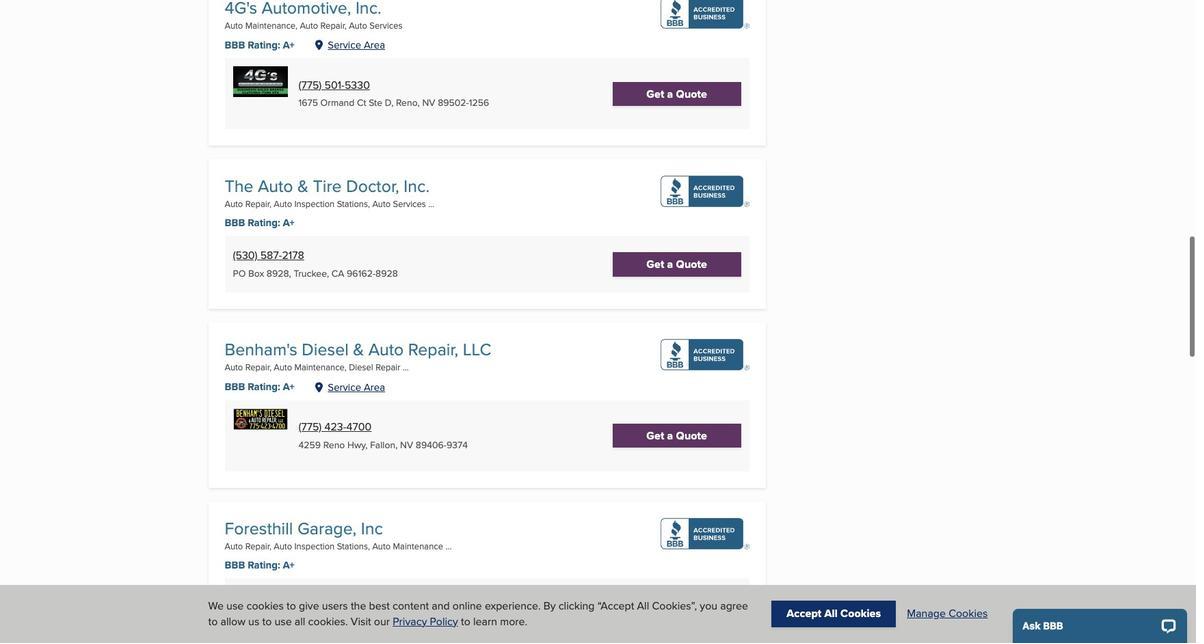Task type: describe. For each thing, give the bounding box(es) containing it.
bbb rating: a+ for churchill county nevada
[[225, 380, 295, 395]]

nv inside (775) 423-4700 4259 reno hwy , fallon, nv 89406-9374
[[400, 438, 413, 452]]

maintenance
[[393, 540, 443, 553]]

2607
[[282, 590, 307, 606]]

us
[[248, 614, 260, 630]]

(775) 501-5330 link
[[299, 77, 370, 93]]

cookies
[[247, 599, 284, 614]]

accept
[[787, 606, 822, 622]]

& for auto
[[298, 174, 309, 199]]

1675
[[299, 96, 318, 110]]

online
[[453, 599, 482, 614]]

0 vertical spatial maintenance,
[[245, 19, 298, 32]]

privacy policy to learn more.
[[393, 614, 528, 630]]

privacy policy link
[[393, 614, 458, 630]]

the auto & tire doctor, inc. auto repair, auto inspection stations, auto services ... bbb rating: a+
[[225, 174, 435, 231]]

4700
[[347, 419, 372, 435]]

(530) 367-2607 po box 449 , foresthill, ca 95631-0449
[[233, 590, 396, 623]]

ormand
[[321, 96, 355, 110]]

a+ inside foresthill garage, inc auto repair, auto inspection stations, auto maintenance ... bbb rating: a+
[[283, 558, 295, 573]]

a+ inside the auto & tire doctor, inc. auto repair, auto inspection stations, auto services ... bbb rating: a+
[[283, 216, 295, 231]]

bbb inside foresthill garage, inc auto repair, auto inspection stations, auto maintenance ... bbb rating: a+
[[225, 558, 245, 573]]

, for (775) 423-4700
[[366, 438, 368, 452]]

experience.
[[485, 599, 541, 614]]

a for foresthill garage, inc
[[667, 599, 673, 615]]

serving for reno/sparks
[[255, 65, 293, 80]]

we
[[208, 599, 224, 614]]

1 a+ from the top
[[283, 37, 295, 53]]

services inside the auto & tire doctor, inc. auto repair, auto inspection stations, auto services ... bbb rating: a+
[[393, 198, 426, 210]]

county
[[300, 421, 332, 437]]

5330
[[345, 77, 370, 93]]

foresthill garage, inc link
[[225, 516, 383, 541]]

1 bbb from the top
[[225, 37, 245, 53]]

box for foresthill
[[248, 609, 264, 623]]

maintenance, inside benham's diesel & auto repair, llc auto repair, auto maintenance, diesel repair ...
[[294, 362, 347, 374]]

(530) for foresthill
[[233, 590, 258, 606]]

the for (775) 423-4700
[[296, 407, 312, 423]]

accept all cookies button
[[772, 602, 896, 628]]

fallon,
[[370, 438, 398, 452]]

auto maintenance, auto repair, auto services
[[225, 19, 403, 32]]

d
[[385, 96, 391, 110]]

501-
[[325, 77, 345, 93]]

following for 4700
[[314, 407, 360, 423]]

1 horizontal spatial diesel
[[349, 362, 373, 374]]

area for 5330
[[364, 38, 385, 52]]

bbb inside the auto & tire doctor, inc. auto repair, auto inspection stations, auto services ... bbb rating: a+
[[225, 216, 245, 231]]

sparks,
[[266, 104, 295, 116]]

0 horizontal spatial diesel
[[302, 338, 349, 362]]

following for 5330
[[314, 65, 360, 80]]

serving the following areas: reno/sparks reno, nv sparks, nv
[[255, 65, 393, 116]]

(775) 501-5330 1675 ormand ct ste d , reno, nv 89502-1256
[[299, 77, 489, 110]]

content
[[393, 599, 429, 614]]

(530) 587-2178 link
[[233, 248, 304, 264]]

quote for the auto & tire doctor, inc.
[[676, 257, 707, 273]]

foresthill garage, inc auto repair, auto inspection stations, auto maintenance ... bbb rating: a+
[[225, 516, 452, 573]]

allow
[[221, 614, 246, 630]]

churchill left county
[[255, 421, 297, 437]]

, inside (775) 501-5330 1675 ormand ct ste d , reno, nv 89502-1256
[[391, 96, 394, 110]]

cookies.
[[308, 614, 348, 630]]

accept all cookies
[[787, 606, 881, 622]]

reno, inside serving the following areas: reno/sparks reno, nv sparks, nv
[[266, 93, 288, 105]]

accredited business image for the auto & tire doctor, inc.
[[661, 176, 750, 207]]

89502-
[[438, 96, 469, 110]]

nevada
[[335, 421, 372, 437]]

county,
[[302, 435, 332, 448]]

by
[[544, 599, 556, 614]]

benham's diesel & auto repair, llc link
[[225, 338, 491, 362]]

89406-
[[416, 438, 447, 452]]

ste
[[369, 96, 383, 110]]

all inside we use cookies to give users the best content and online experience. by clicking "accept all cookies", you agree to allow us to use all cookies. visit our
[[637, 599, 649, 614]]

service for 5330
[[328, 38, 361, 52]]

foresthill
[[225, 516, 293, 541]]

all
[[295, 614, 305, 630]]

, for (530) 367-2607
[[283, 609, 285, 623]]

nv right sparks,
[[297, 104, 309, 116]]

area for 4700
[[364, 380, 385, 395]]

clicking
[[559, 599, 595, 614]]

, for (530) 587-2178
[[289, 267, 291, 281]]

our
[[374, 614, 390, 630]]

reno, inside (775) 501-5330 1675 ormand ct ste d , reno, nv 89502-1256
[[396, 96, 420, 110]]

ca for &
[[332, 267, 344, 281]]

587-
[[260, 248, 282, 264]]

agree
[[721, 599, 749, 614]]

nv inside (775) 501-5330 1675 ormand ct ste d , reno, nv 89502-1256
[[422, 96, 435, 110]]

get a quote for the auto & tire doctor, inc.
[[647, 257, 707, 273]]

manage cookies button
[[907, 606, 988, 622]]

get a quote link for benham's diesel & auto repair, llc
[[613, 424, 741, 448]]

2178
[[282, 248, 304, 264]]

manage
[[907, 606, 946, 622]]

learn
[[473, 614, 497, 630]]

1 rating: from the top
[[248, 37, 280, 53]]

you
[[700, 599, 718, 614]]

rating: inside the auto & tire doctor, inc. auto repair, auto inspection stations, auto services ... bbb rating: a+
[[248, 216, 280, 231]]

box for the
[[248, 267, 264, 281]]

service area for 423-
[[328, 380, 385, 395]]

stations, inside foresthill garage, inc auto repair, auto inspection stations, auto maintenance ... bbb rating: a+
[[337, 540, 370, 553]]

& for diesel
[[353, 338, 364, 362]]

privacy
[[393, 614, 427, 630]]

po for foresthill
[[233, 609, 246, 623]]

churchill left county,
[[266, 435, 300, 448]]

all inside accept all cookies button
[[825, 606, 838, 622]]

nv inside 'serving the following areas: churchill county nevada churchill county,  nv'
[[334, 435, 346, 448]]

(775) 423-4700 link
[[299, 419, 372, 435]]

serving for churchill county nevada
[[255, 407, 293, 423]]

... inside benham's diesel & auto repair, llc auto repair, auto maintenance, diesel repair ...
[[403, 362, 409, 374]]

9374
[[447, 438, 468, 452]]

1 a from the top
[[667, 86, 673, 102]]



Task type: locate. For each thing, give the bounding box(es) containing it.
ca left the 96162-
[[332, 267, 344, 281]]

0 vertical spatial stations,
[[337, 198, 370, 210]]

0 vertical spatial serving
[[255, 65, 293, 80]]

96162-
[[347, 267, 376, 281]]

0 vertical spatial po
[[233, 267, 246, 281]]

2 get from the top
[[647, 257, 665, 273]]

8928
[[267, 267, 289, 281], [376, 267, 398, 281]]

following inside serving the following areas: reno/sparks reno, nv sparks, nv
[[314, 65, 360, 80]]

& inside benham's diesel & auto repair, llc auto repair, auto maintenance, diesel repair ...
[[353, 338, 364, 362]]

the
[[225, 174, 254, 199]]

& left tire
[[298, 174, 309, 199]]

po down (530) 587-2178 link
[[233, 267, 246, 281]]

(530) 587-2178 po box 8928 , truckee, ca 96162-8928
[[233, 248, 398, 281]]

repair, inside foresthill garage, inc auto repair, auto inspection stations, auto maintenance ... bbb rating: a+
[[245, 540, 272, 553]]

1 vertical spatial area
[[364, 380, 385, 395]]

4 rating: from the top
[[248, 558, 280, 573]]

the inside 'serving the following areas: churchill county nevada churchill county,  nv'
[[296, 407, 312, 423]]

, left fallon,
[[366, 438, 368, 452]]

2 get a quote from the top
[[647, 257, 707, 273]]

service for 4700
[[328, 380, 361, 395]]

2 a from the top
[[667, 257, 673, 273]]

areas: for (775) 501-5330
[[363, 65, 393, 80]]

1 vertical spatial (530)
[[233, 590, 258, 606]]

service down benham's diesel & auto repair, llc auto repair, auto maintenance, diesel repair ...
[[328, 380, 361, 395]]

the inside we use cookies to give users the best content and online experience. by clicking "accept all cookies", you agree to allow us to use all cookies. visit our
[[351, 599, 366, 614]]

areas: inside 'serving the following areas: churchill county nevada churchill county,  nv'
[[363, 407, 393, 423]]

to left learn
[[461, 614, 471, 630]]

areas: for (775) 423-4700
[[363, 407, 393, 423]]

95631-
[[346, 609, 374, 623]]

following inside 'serving the following areas: churchill county nevada churchill county,  nv'
[[314, 407, 360, 423]]

(530) for the
[[233, 248, 258, 264]]

2 following from the top
[[314, 407, 360, 423]]

stations, up users
[[337, 540, 370, 553]]

2 cookies from the left
[[949, 606, 988, 622]]

get a quote link for the auto & tire doctor, inc.
[[613, 253, 741, 277]]

ca left the 95631-
[[330, 609, 343, 623]]

(775) for reno/sparks
[[299, 77, 322, 93]]

the for (775) 501-5330
[[296, 65, 312, 80]]

ca inside (530) 587-2178 po box 8928 , truckee, ca 96162-8928
[[332, 267, 344, 281]]

ca for inc
[[330, 609, 343, 623]]

0 vertical spatial area
[[364, 38, 385, 52]]

more.
[[500, 614, 528, 630]]

hwy
[[348, 438, 366, 452]]

2 vertical spatial ...
[[446, 540, 452, 553]]

(530) inside (530) 587-2178 po box 8928 , truckee, ca 96162-8928
[[233, 248, 258, 264]]

use right the we
[[227, 599, 244, 614]]

1 get a quote link from the top
[[613, 82, 741, 106]]

2 inspection from the top
[[294, 540, 335, 553]]

(775) for churchill
[[299, 419, 322, 435]]

"accept
[[598, 599, 635, 614]]

2 quote from the top
[[676, 257, 707, 273]]

all right "accept
[[637, 599, 649, 614]]

2 areas: from the top
[[363, 407, 393, 423]]

cookies
[[841, 606, 881, 622], [949, 606, 988, 622]]

... right repair
[[403, 362, 409, 374]]

service area down benham's diesel & auto repair, llc auto repair, auto maintenance, diesel repair ...
[[328, 380, 385, 395]]

(775) up 1675
[[299, 77, 322, 93]]

1 get a quote from the top
[[647, 86, 707, 102]]

1 service from the top
[[328, 38, 361, 52]]

inc
[[361, 516, 383, 541]]

1 vertical spatial po
[[233, 609, 246, 623]]

0 vertical spatial services
[[370, 19, 403, 32]]

(775) up county,
[[299, 419, 322, 435]]

maintenance, up reno/sparks
[[245, 19, 298, 32]]

1 (530) from the top
[[233, 248, 258, 264]]

box down (530) 587-2178 link
[[248, 267, 264, 281]]

1 inspection from the top
[[294, 198, 335, 210]]

, inside (775) 423-4700 4259 reno hwy , fallon, nv 89406-9374
[[366, 438, 368, 452]]

a+ up '2178'
[[283, 216, 295, 231]]

cookies right manage
[[949, 606, 988, 622]]

1 horizontal spatial use
[[275, 614, 292, 630]]

3 rating: from the top
[[248, 380, 280, 395]]

give
[[299, 599, 319, 614]]

rating: up (530) 367-2607 link
[[248, 558, 280, 573]]

a for the auto & tire doctor, inc.
[[667, 257, 673, 273]]

1 stations, from the top
[[337, 198, 370, 210]]

use left all
[[275, 614, 292, 630]]

1 vertical spatial serving
[[255, 407, 293, 423]]

manage cookies
[[907, 606, 988, 622]]

users
[[322, 599, 348, 614]]

0 vertical spatial service
[[328, 38, 361, 52]]

3 get from the top
[[647, 428, 665, 444]]

0 horizontal spatial use
[[227, 599, 244, 614]]

rating:
[[248, 37, 280, 53], [248, 216, 280, 231], [248, 380, 280, 395], [248, 558, 280, 573]]

the left best
[[351, 599, 366, 614]]

ca inside (530) 367-2607 po box 449 , foresthill, ca 95631-0449
[[330, 609, 343, 623]]

2 get a quote link from the top
[[613, 253, 741, 277]]

box inside (530) 367-2607 po box 449 , foresthill, ca 95631-0449
[[248, 609, 264, 623]]

1 quote from the top
[[676, 86, 707, 102]]

serving up sparks,
[[255, 65, 293, 80]]

1 (775) from the top
[[299, 77, 322, 93]]

1 following from the top
[[314, 65, 360, 80]]

1 vertical spatial box
[[248, 609, 264, 623]]

a
[[667, 86, 673, 102], [667, 257, 673, 273], [667, 428, 673, 444], [667, 599, 673, 615]]

4 get a quote from the top
[[647, 599, 707, 615]]

0 vertical spatial the
[[296, 65, 312, 80]]

1 horizontal spatial ...
[[428, 198, 435, 210]]

inc.
[[404, 174, 430, 199]]

1 get from the top
[[647, 86, 665, 102]]

rating: up (530) 587-2178 link
[[248, 216, 280, 231]]

1 area from the top
[[364, 38, 385, 52]]

2 accredited business image from the top
[[661, 176, 750, 207]]

po left us
[[233, 609, 246, 623]]

box
[[248, 267, 264, 281], [248, 609, 264, 623]]

the up 1675
[[296, 65, 312, 80]]

quote for benham's diesel & auto repair, llc
[[676, 428, 707, 444]]

benham's diesel & auto repair, llc auto repair, auto maintenance, diesel repair ...
[[225, 338, 491, 374]]

and
[[432, 599, 450, 614]]

reno, right d
[[396, 96, 420, 110]]

to right us
[[262, 614, 272, 630]]

quote for foresthill garage, inc
[[676, 599, 707, 615]]

accredited business image
[[661, 0, 750, 29], [661, 176, 750, 207], [661, 340, 750, 371], [661, 518, 750, 550]]

1 horizontal spatial cookies
[[949, 606, 988, 622]]

2 (775) from the top
[[299, 419, 322, 435]]

(530) up us
[[233, 590, 258, 606]]

serving left county
[[255, 407, 293, 423]]

service down the auto maintenance, auto repair, auto services
[[328, 38, 361, 52]]

1 box from the top
[[248, 267, 264, 281]]

all right accept
[[825, 606, 838, 622]]

a+ up 2607
[[283, 558, 295, 573]]

the up county,
[[296, 407, 312, 423]]

repair
[[376, 362, 401, 374]]

, down '2178'
[[289, 267, 291, 281]]

4 a+ from the top
[[283, 558, 295, 573]]

bbb
[[225, 37, 245, 53], [225, 216, 245, 231], [225, 380, 245, 395], [225, 558, 245, 573]]

4 get from the top
[[647, 599, 665, 615]]

stations,
[[337, 198, 370, 210], [337, 540, 370, 553]]

get a quote for benham's diesel & auto repair, llc
[[647, 428, 707, 444]]

garage,
[[298, 516, 357, 541]]

449
[[267, 609, 283, 623]]

2 service area from the top
[[328, 380, 385, 395]]

0 vertical spatial areas:
[[363, 65, 393, 80]]

... inside foresthill garage, inc auto repair, auto inspection stations, auto maintenance ... bbb rating: a+
[[446, 540, 452, 553]]

auto
[[225, 19, 243, 32], [300, 19, 318, 32], [349, 19, 367, 32], [258, 174, 293, 199], [225, 198, 243, 210], [274, 198, 292, 210], [372, 198, 391, 210], [369, 338, 404, 362], [225, 362, 243, 374], [274, 362, 292, 374], [225, 540, 243, 553], [274, 540, 292, 553], [372, 540, 391, 553]]

churchill
[[255, 421, 297, 437], [266, 435, 300, 448]]

accredited business image for foresthill garage, inc
[[661, 518, 750, 550]]

1 vertical spatial services
[[393, 198, 426, 210]]

inspection up '2178'
[[294, 198, 335, 210]]

serving the following areas: churchill county nevada churchill county,  nv
[[255, 407, 393, 448]]

nv down (775) 501-5330 link
[[290, 93, 303, 105]]

po inside (530) 587-2178 po box 8928 , truckee, ca 96162-8928
[[233, 267, 246, 281]]

...
[[428, 198, 435, 210], [403, 362, 409, 374], [446, 540, 452, 553]]

2 bbb from the top
[[225, 216, 245, 231]]

2 (530) from the top
[[233, 590, 258, 606]]

2 a+ from the top
[[283, 216, 295, 231]]

0 vertical spatial inspection
[[294, 198, 335, 210]]

get for the auto & tire doctor, inc.
[[647, 257, 665, 273]]

bbb rating: a+ down benham's
[[225, 380, 295, 395]]

0 horizontal spatial ...
[[403, 362, 409, 374]]

maintenance, up 'serving the following areas: churchill county nevada churchill county,  nv'
[[294, 362, 347, 374]]

1 cookies from the left
[[841, 606, 881, 622]]

rating: down benham's
[[248, 380, 280, 395]]

1 bbb rating: a+ from the top
[[225, 37, 295, 53]]

best
[[369, 599, 390, 614]]

(775) inside (775) 501-5330 1675 ormand ct ste d , reno, nv 89502-1256
[[299, 77, 322, 93]]

doctor,
[[346, 174, 399, 199]]

repair,
[[321, 19, 347, 32], [245, 198, 272, 210], [408, 338, 459, 362], [245, 362, 272, 374], [245, 540, 272, 553]]

areas: inside serving the following areas: reno/sparks reno, nv sparks, nv
[[363, 65, 393, 80]]

(530) 367-2607 link
[[233, 590, 307, 606]]

1 vertical spatial inspection
[[294, 540, 335, 553]]

inspection inside the auto & tire doctor, inc. auto repair, auto inspection stations, auto services ... bbb rating: a+
[[294, 198, 335, 210]]

1 vertical spatial ...
[[403, 362, 409, 374]]

, left all
[[283, 609, 285, 623]]

to left allow
[[208, 614, 218, 630]]

0 vertical spatial following
[[314, 65, 360, 80]]

2 box from the top
[[248, 609, 264, 623]]

... inside the auto & tire doctor, inc. auto repair, auto inspection stations, auto services ... bbb rating: a+
[[428, 198, 435, 210]]

2 horizontal spatial ...
[[446, 540, 452, 553]]

4 get a quote link from the top
[[613, 595, 741, 619]]

,
[[391, 96, 394, 110], [289, 267, 291, 281], [366, 438, 368, 452], [283, 609, 285, 623]]

(530) inside (530) 367-2607 po box 449 , foresthill, ca 95631-0449
[[233, 590, 258, 606]]

1 vertical spatial service
[[328, 380, 361, 395]]

we use cookies to give users the best content and online experience. by clicking "accept all cookies", you agree to allow us to use all cookies. visit our
[[208, 599, 749, 630]]

1 po from the top
[[233, 267, 246, 281]]

box left 449
[[248, 609, 264, 623]]

& left repair
[[353, 338, 364, 362]]

po
[[233, 267, 246, 281], [233, 609, 246, 623]]

2 bbb rating: a+ from the top
[[225, 380, 295, 395]]

0449
[[374, 609, 396, 623]]

0 horizontal spatial reno,
[[266, 93, 288, 105]]

4 accredited business image from the top
[[661, 518, 750, 550]]

1 vertical spatial the
[[296, 407, 312, 423]]

... right maintenance
[[446, 540, 452, 553]]

diesel right benham's
[[302, 338, 349, 362]]

0 vertical spatial (775)
[[299, 77, 322, 93]]

nv left 89502-
[[422, 96, 435, 110]]

1 accredited business image from the top
[[661, 0, 750, 29]]

reno
[[323, 438, 345, 452]]

tire
[[313, 174, 342, 199]]

box inside (530) 587-2178 po box 8928 , truckee, ca 96162-8928
[[248, 267, 264, 281]]

2 serving from the top
[[255, 407, 293, 423]]

4 bbb from the top
[[225, 558, 245, 573]]

diesel
[[302, 338, 349, 362], [349, 362, 373, 374]]

2 po from the top
[[233, 609, 246, 623]]

foresthill,
[[287, 609, 328, 623]]

policy
[[430, 614, 458, 630]]

4 a from the top
[[667, 599, 673, 615]]

cookies right accept
[[841, 606, 881, 622]]

cookies",
[[652, 599, 697, 614]]

3 accredited business image from the top
[[661, 340, 750, 371]]

ca
[[332, 267, 344, 281], [330, 609, 343, 623]]

1 vertical spatial stations,
[[337, 540, 370, 553]]

service
[[328, 38, 361, 52], [328, 380, 361, 395]]

0 vertical spatial &
[[298, 174, 309, 199]]

get for benham's diesel & auto repair, llc
[[647, 428, 665, 444]]

get for foresthill garage, inc
[[647, 599, 665, 615]]

1 horizontal spatial 8928
[[376, 267, 398, 281]]

a+ down the auto maintenance, auto repair, auto services
[[283, 37, 295, 53]]

& inside the auto & tire doctor, inc. auto repair, auto inspection stations, auto services ... bbb rating: a+
[[298, 174, 309, 199]]

367-
[[260, 590, 282, 606]]

a for benham's diesel & auto repair, llc
[[667, 428, 673, 444]]

po for the
[[233, 267, 246, 281]]

1 8928 from the left
[[267, 267, 289, 281]]

1256
[[469, 96, 489, 110]]

0 vertical spatial ...
[[428, 198, 435, 210]]

... right 'doctor,'
[[428, 198, 435, 210]]

2 vertical spatial the
[[351, 599, 366, 614]]

services
[[370, 19, 403, 32], [393, 198, 426, 210]]

area
[[364, 38, 385, 52], [364, 380, 385, 395]]

2 stations, from the top
[[337, 540, 370, 553]]

to
[[287, 599, 296, 614], [208, 614, 218, 630], [262, 614, 272, 630], [461, 614, 471, 630]]

get a quote link
[[613, 82, 741, 106], [613, 253, 741, 277], [613, 424, 741, 448], [613, 595, 741, 619]]

2 rating: from the top
[[248, 216, 280, 231]]

serving inside 'serving the following areas: churchill county nevada churchill county,  nv'
[[255, 407, 293, 423]]

1 vertical spatial &
[[353, 338, 364, 362]]

2 area from the top
[[364, 380, 385, 395]]

area down repair
[[364, 380, 385, 395]]

2 8928 from the left
[[376, 267, 398, 281]]

(775) 423-4700 4259 reno hwy , fallon, nv 89406-9374
[[299, 419, 468, 452]]

use
[[227, 599, 244, 614], [275, 614, 292, 630]]

1 serving from the top
[[255, 65, 293, 80]]

0 horizontal spatial &
[[298, 174, 309, 199]]

to left give
[[287, 599, 296, 614]]

0 vertical spatial (530)
[[233, 248, 258, 264]]

bbb rating: a+
[[225, 37, 295, 53], [225, 380, 295, 395]]

1 horizontal spatial all
[[825, 606, 838, 622]]

3 quote from the top
[[676, 428, 707, 444]]

, right ste
[[391, 96, 394, 110]]

service area for 501-
[[328, 38, 385, 52]]

the inside serving the following areas: reno/sparks reno, nv sparks, nv
[[296, 65, 312, 80]]

1 horizontal spatial reno,
[[396, 96, 420, 110]]

1 areas: from the top
[[363, 65, 393, 80]]

serving inside serving the following areas: reno/sparks reno, nv sparks, nv
[[255, 65, 293, 80]]

reno,
[[266, 93, 288, 105], [396, 96, 420, 110]]

po inside (530) 367-2607 po box 449 , foresthill, ca 95631-0449
[[233, 609, 246, 623]]

nv down 423-
[[334, 435, 346, 448]]

3 get a quote from the top
[[647, 428, 707, 444]]

(530) left the 587-
[[233, 248, 258, 264]]

1 vertical spatial maintenance,
[[294, 362, 347, 374]]

0 horizontal spatial cookies
[[841, 606, 881, 622]]

rating: up reno/sparks
[[248, 37, 280, 53]]

0 vertical spatial service area
[[328, 38, 385, 52]]

4 quote from the top
[[676, 599, 707, 615]]

diesel left repair
[[349, 362, 373, 374]]

3 a+ from the top
[[283, 380, 295, 395]]

stations, left inc.
[[337, 198, 370, 210]]

4259
[[299, 438, 321, 452]]

areas: up fallon,
[[363, 407, 393, 423]]

reno, left 1675
[[266, 93, 288, 105]]

ct
[[357, 96, 366, 110]]

a+ down benham's
[[283, 380, 295, 395]]

areas: up ste
[[363, 65, 393, 80]]

0 horizontal spatial 8928
[[267, 267, 289, 281]]

get a quote
[[647, 86, 707, 102], [647, 257, 707, 273], [647, 428, 707, 444], [647, 599, 707, 615]]

reno/sparks
[[255, 78, 316, 94]]

accredited business image for benham's diesel & auto repair, llc
[[661, 340, 750, 371]]

service area
[[328, 38, 385, 52], [328, 380, 385, 395]]

visit
[[351, 614, 371, 630]]

2 service from the top
[[328, 380, 361, 395]]

3 bbb from the top
[[225, 380, 245, 395]]

inspection inside foresthill garage, inc auto repair, auto inspection stations, auto maintenance ... bbb rating: a+
[[294, 540, 335, 553]]

rating: inside foresthill garage, inc auto repair, auto inspection stations, auto maintenance ... bbb rating: a+
[[248, 558, 280, 573]]

1 vertical spatial areas:
[[363, 407, 393, 423]]

area up 5330
[[364, 38, 385, 52]]

, inside (530) 587-2178 po box 8928 , truckee, ca 96162-8928
[[289, 267, 291, 281]]

423-
[[325, 419, 347, 435]]

stations, inside the auto & tire doctor, inc. auto repair, auto inspection stations, auto services ... bbb rating: a+
[[337, 198, 370, 210]]

1 horizontal spatial &
[[353, 338, 364, 362]]

0 vertical spatial box
[[248, 267, 264, 281]]

0 vertical spatial bbb rating: a+
[[225, 37, 295, 53]]

0 vertical spatial ca
[[332, 267, 344, 281]]

areas:
[[363, 65, 393, 80], [363, 407, 393, 423]]

1 vertical spatial following
[[314, 407, 360, 423]]

(775) inside (775) 423-4700 4259 reno hwy , fallon, nv 89406-9374
[[299, 419, 322, 435]]

inspection up 2607
[[294, 540, 335, 553]]

bbb rating: a+ for reno/sparks
[[225, 37, 295, 53]]

1 service area from the top
[[328, 38, 385, 52]]

0 horizontal spatial all
[[637, 599, 649, 614]]

3 get a quote link from the top
[[613, 424, 741, 448]]

get a quote link for foresthill garage, inc
[[613, 595, 741, 619]]

service area up 5330
[[328, 38, 385, 52]]

all
[[637, 599, 649, 614], [825, 606, 838, 622]]

the auto & tire doctor, inc. link
[[225, 174, 430, 199]]

llc
[[463, 338, 491, 362]]

truckee,
[[294, 267, 329, 281]]

nv right fallon,
[[400, 438, 413, 452]]

1 vertical spatial bbb rating: a+
[[225, 380, 295, 395]]

1 vertical spatial (775)
[[299, 419, 322, 435]]

3 a from the top
[[667, 428, 673, 444]]

bbb rating: a+ up reno/sparks
[[225, 37, 295, 53]]

get a quote for foresthill garage, inc
[[647, 599, 707, 615]]

1 vertical spatial service area
[[328, 380, 385, 395]]

, inside (530) 367-2607 po box 449 , foresthill, ca 95631-0449
[[283, 609, 285, 623]]

repair, inside the auto & tire doctor, inc. auto repair, auto inspection stations, auto services ... bbb rating: a+
[[245, 198, 272, 210]]

benham's
[[225, 338, 298, 362]]

1 vertical spatial ca
[[330, 609, 343, 623]]



Task type: vqa. For each thing, say whether or not it's contained in the screenshot.
Get a Quote
yes



